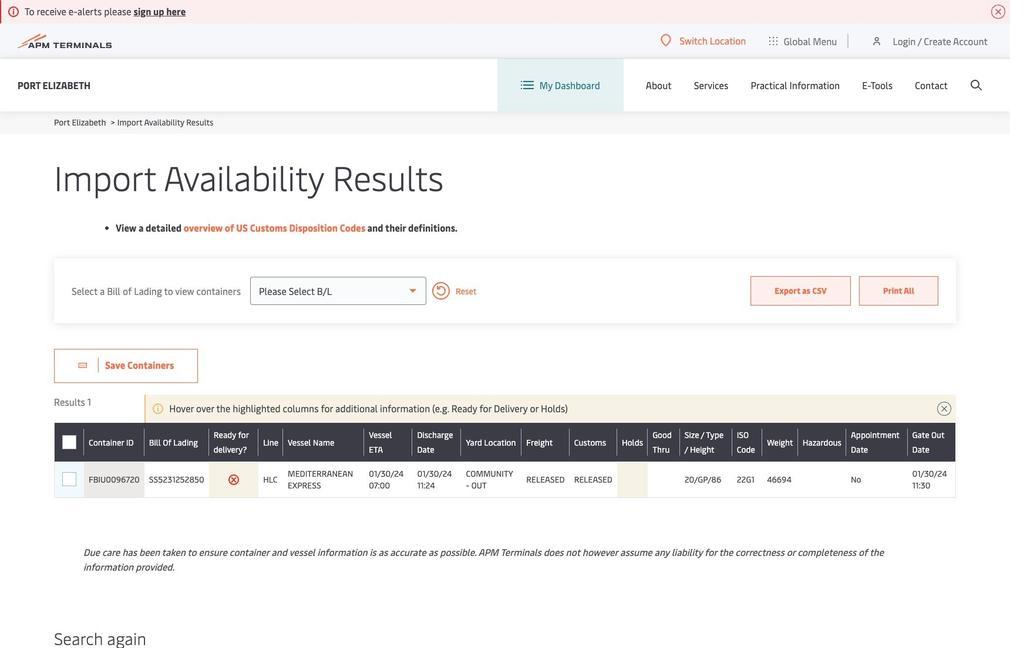 Task type: vqa. For each thing, say whether or not it's contained in the screenshot.
checkbox
yes



Task type: locate. For each thing, give the bounding box(es) containing it.
close alert image
[[991, 5, 1005, 19]]

not ready image
[[228, 474, 240, 486]]

None checkbox
[[62, 436, 76, 450], [62, 473, 76, 487], [62, 473, 76, 487], [62, 436, 76, 450], [62, 473, 76, 487], [62, 473, 76, 487]]

None checkbox
[[62, 436, 76, 450]]



